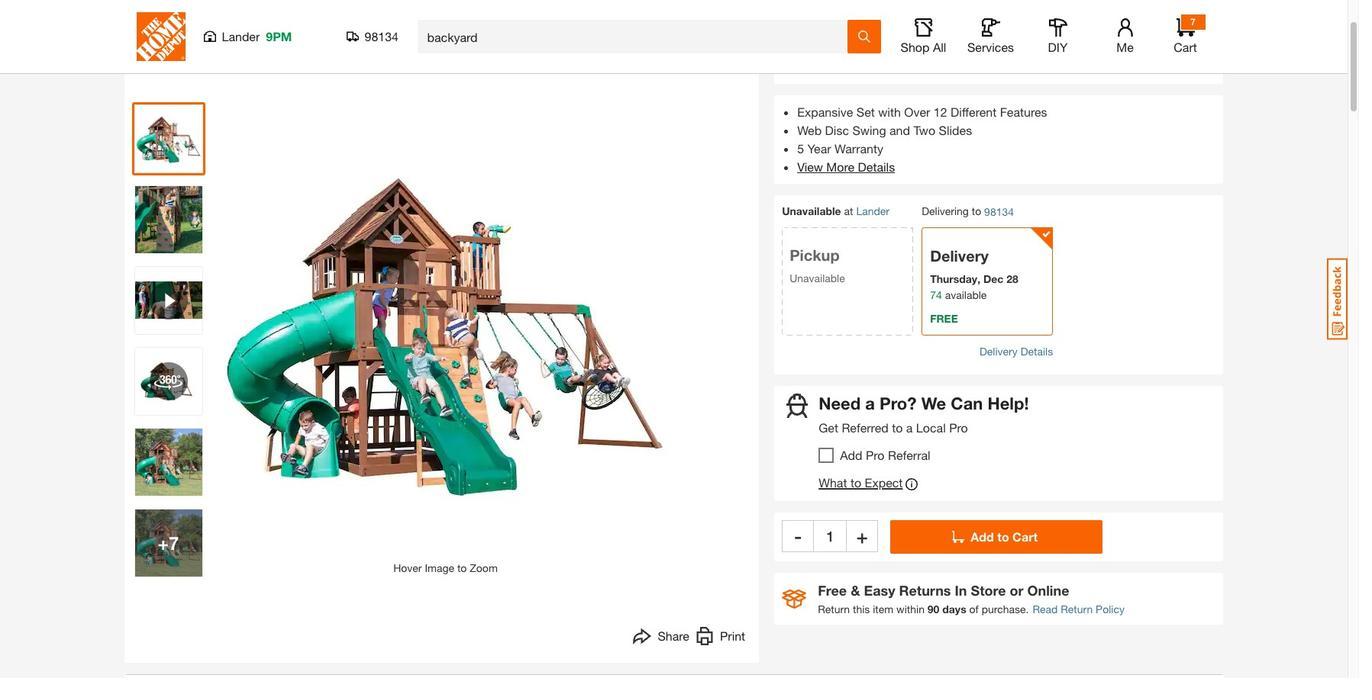Task type: vqa. For each thing, say whether or not it's contained in the screenshot.
Dual Fuel link
no



Task type: locate. For each thing, give the bounding box(es) containing it.
0 horizontal spatial return
[[818, 603, 850, 616]]

0 vertical spatial swing
[[342, 34, 391, 53]]

1 vertical spatial delivery
[[980, 345, 1018, 358]]

services button
[[966, 18, 1015, 55]]

to inside delivering to 98134
[[972, 204, 981, 217]]

shop all
[[901, 40, 946, 54]]

1 vertical spatial set
[[856, 104, 875, 119]]

at
[[844, 204, 853, 217]]

backyard discovery swing sets 2001015com 77.3 image
[[135, 510, 202, 577]]

1 vertical spatial cart
[[1013, 530, 1038, 544]]

cart inside button
[[1013, 530, 1038, 544]]

1 horizontal spatial a
[[906, 421, 913, 435]]

unavailable left at
[[782, 204, 841, 217]]

0 vertical spatial a
[[865, 394, 875, 414]]

0 vertical spatial pro
[[949, 421, 968, 435]]

0 horizontal spatial cart
[[1013, 530, 1038, 544]]

delivery for delivery thursday, dec 28 74 available
[[930, 247, 989, 265]]

two
[[914, 123, 935, 137]]

0 horizontal spatial all
[[194, 34, 214, 53]]

add to cart button
[[890, 521, 1103, 554]]

this
[[853, 603, 870, 616]]

0 vertical spatial delivery
[[930, 247, 989, 265]]

cedar
[[219, 34, 267, 53]]

1 horizontal spatial lander
[[856, 204, 889, 217]]

1 horizontal spatial return
[[1061, 603, 1093, 616]]

apply now image
[[786, 48, 824, 69]]

98134 right delivering
[[984, 205, 1014, 218]]

with left tube
[[427, 34, 461, 53]]

with inside backyard discovery skyfort all cedar wooden swing set with tube slide
[[427, 34, 461, 53]]

1 vertical spatial a
[[906, 421, 913, 435]]

share
[[658, 629, 689, 643]]

1 horizontal spatial +
[[857, 526, 868, 548]]

free
[[818, 583, 847, 599]]

1 horizontal spatial set
[[856, 104, 875, 119]]

0 horizontal spatial swing
[[342, 34, 391, 53]]

312322287_s01 image
[[135, 348, 202, 415]]

0 horizontal spatial +
[[158, 533, 169, 554]]

pro inside need a pro? we can help! get referred to a local pro
[[949, 421, 968, 435]]

pro down can
[[949, 421, 968, 435]]

add inside button
[[971, 530, 994, 544]]

wooden
[[272, 34, 338, 53]]

apply now
[[1126, 52, 1178, 65]]

with
[[427, 34, 461, 53], [996, 52, 1016, 65], [878, 104, 901, 119]]

all right shop
[[933, 40, 946, 54]]

a
[[865, 394, 875, 414], [906, 421, 913, 435]]

98134 up (29)
[[365, 29, 399, 44]]

delivery
[[930, 247, 989, 265], [980, 345, 1018, 358]]

lander right at
[[856, 204, 889, 217]]

0 horizontal spatial details
[[858, 159, 895, 174]]

1 vertical spatial &
[[851, 583, 860, 599]]

a left 'local'
[[906, 421, 913, 435]]

print button
[[696, 627, 745, 649]]

services
[[967, 40, 1014, 54]]

local
[[916, 421, 946, 435]]

to down pro?
[[892, 421, 903, 435]]

cart up or
[[1013, 530, 1038, 544]]

6329498163112 image
[[135, 267, 202, 334]]

0 horizontal spatial &
[[301, 60, 307, 73]]

read
[[1033, 603, 1058, 616]]

return down free
[[818, 603, 850, 616]]

98134 inside delivering to 98134
[[984, 205, 1014, 218]]

cart right apply
[[1174, 40, 1197, 54]]

months†
[[1034, 52, 1076, 65]]

unavailable down pickup
[[790, 272, 845, 285]]

hover image to zoom button
[[216, 102, 675, 576]]

expect
[[865, 476, 903, 490]]

details up the help! at the right of page
[[1021, 345, 1053, 358]]

with inside "expansive set with over 12 different features web disc swing and two slides 5 year warranty view more details"
[[878, 104, 901, 119]]

delivery for delivery details
[[980, 345, 1018, 358]]

0 horizontal spatial with
[[427, 34, 461, 53]]

skyfort
[[132, 34, 189, 53]]

1 vertical spatial details
[[1021, 345, 1053, 358]]

delivering
[[922, 204, 969, 217]]

& up this
[[851, 583, 860, 599]]

& inside free & easy returns in store or online return this item within 90 days of purchase. read return policy
[[851, 583, 860, 599]]

can
[[951, 394, 983, 414]]

1 horizontal spatial all
[[933, 40, 946, 54]]

different
[[951, 104, 997, 119]]

00
[[875, 6, 896, 27]]

of
[[969, 603, 979, 616]]

1 horizontal spatial pro
[[949, 421, 968, 435]]

1 vertical spatial 7
[[169, 533, 179, 554]]

1 vertical spatial unavailable
[[790, 272, 845, 285]]

backyard discovery swing sets 2001015com e1.1 image
[[135, 186, 202, 253]]

1 horizontal spatial 98134
[[984, 205, 1014, 218]]

1 vertical spatial add
[[971, 530, 994, 544]]

to right what
[[851, 476, 861, 490]]

pro
[[949, 421, 968, 435], [866, 448, 885, 463]]

a up referred
[[865, 394, 875, 414]]

all
[[194, 34, 214, 53], [933, 40, 946, 54]]

delivery inside button
[[980, 345, 1018, 358]]

backyard discovery swing sets 2001015com 64.0 image
[[135, 105, 202, 172]]

1 horizontal spatial add
[[971, 530, 994, 544]]

zoom
[[470, 562, 498, 575]]

0 vertical spatial &
[[301, 60, 307, 73]]

questions
[[249, 60, 298, 73]]

0 vertical spatial 98134
[[365, 29, 399, 44]]

add up 'store'
[[971, 530, 994, 544]]

0 horizontal spatial add
[[840, 448, 862, 463]]

view more details link
[[797, 159, 895, 174]]

set left tube
[[396, 34, 423, 53]]

pro up expect
[[866, 448, 885, 463]]

1 vertical spatial pro
[[866, 448, 885, 463]]

1 horizontal spatial 7
[[1190, 16, 1196, 27]]

+ 7
[[158, 533, 179, 554]]

discovery
[[187, 17, 241, 31]]

share button
[[633, 627, 689, 649]]

0 vertical spatial add
[[840, 448, 862, 463]]

/mo†
[[866, 52, 890, 65]]

set inside backyard discovery skyfort all cedar wooden swing set with tube slide
[[396, 34, 423, 53]]

0 horizontal spatial 7
[[169, 533, 179, 554]]

swing up warranty
[[852, 123, 886, 137]]

+ button
[[846, 521, 878, 553]]

now
[[1156, 52, 1178, 65]]

1 horizontal spatial swing
[[852, 123, 886, 137]]

7 for + 7
[[169, 533, 179, 554]]

disc
[[825, 123, 849, 137]]

free
[[930, 312, 958, 325]]

0 vertical spatial details
[[858, 159, 895, 174]]

delivery up thursday,
[[930, 247, 989, 265]]

all down discovery on the top of the page
[[194, 34, 214, 53]]

or
[[1010, 583, 1024, 599]]

+ inside button
[[857, 526, 868, 548]]

to left '98134' link
[[972, 204, 981, 217]]

0 horizontal spatial 98134
[[365, 29, 399, 44]]

add up what to expect at the right bottom of page
[[840, 448, 862, 463]]

warranty
[[835, 141, 883, 156]]

0 horizontal spatial lander
[[222, 29, 260, 44]]

image
[[425, 562, 454, 575]]

set up warranty
[[856, 104, 875, 119]]

delivery inside delivery thursday, dec 28 74 available
[[930, 247, 989, 265]]

1 vertical spatial swing
[[852, 123, 886, 137]]

add for add pro referral
[[840, 448, 862, 463]]

98134
[[365, 29, 399, 44], [984, 205, 1014, 218]]

lander 9pm
[[222, 29, 292, 44]]

web
[[797, 123, 822, 137]]

return right read on the bottom right
[[1061, 603, 1093, 616]]

store
[[971, 583, 1006, 599]]

0 horizontal spatial set
[[396, 34, 423, 53]]

&
[[301, 60, 307, 73], [851, 583, 860, 599]]

lander left 9pm
[[222, 29, 260, 44]]

0 vertical spatial 7
[[1190, 16, 1196, 27]]

suggested
[[893, 52, 943, 65]]

& down "wooden"
[[301, 60, 307, 73]]

details
[[858, 159, 895, 174], [1021, 345, 1053, 358]]

with up and at the right top of the page
[[878, 104, 901, 119]]

+ for + 7
[[158, 533, 169, 554]]

dec
[[983, 272, 1004, 285]]

7 for cart 7
[[1190, 16, 1196, 27]]

1 horizontal spatial with
[[878, 104, 901, 119]]

$209.00
[[824, 52, 863, 65]]

what to expect
[[819, 476, 903, 490]]

1 horizontal spatial &
[[851, 583, 860, 599]]

delivery up the help! at the right of page
[[980, 345, 1018, 358]]

icon image
[[782, 590, 806, 609]]

swing up (29)
[[342, 34, 391, 53]]

to up 'store'
[[997, 530, 1009, 544]]

to inside 'button'
[[851, 476, 861, 490]]

with right payments
[[996, 52, 1016, 65]]

1 vertical spatial lander
[[856, 204, 889, 217]]

None field
[[814, 521, 846, 553]]

payments
[[946, 52, 993, 65]]

0 horizontal spatial pro
[[866, 448, 885, 463]]

7 inside cart 7
[[1190, 16, 1196, 27]]

view
[[797, 159, 823, 174]]

0 vertical spatial lander
[[222, 29, 260, 44]]

1 vertical spatial 98134
[[984, 205, 1014, 218]]

1 horizontal spatial cart
[[1174, 40, 1197, 54]]

+
[[857, 526, 868, 548], [158, 533, 169, 554]]

in
[[955, 583, 967, 599]]

- button
[[782, 521, 814, 553]]

swing inside backyard discovery skyfort all cedar wooden swing set with tube slide
[[342, 34, 391, 53]]

1 horizontal spatial details
[[1021, 345, 1053, 358]]

returns
[[899, 583, 951, 599]]

add
[[840, 448, 862, 463], [971, 530, 994, 544]]

0 vertical spatial set
[[396, 34, 423, 53]]

details down warranty
[[858, 159, 895, 174]]

backyard discovery skyfort all cedar wooden swing set with tube slide
[[132, 17, 548, 53]]

referred
[[842, 421, 889, 435]]

backyard
[[132, 17, 183, 31]]



Task type: describe. For each thing, give the bounding box(es) containing it.
the home depot logo image
[[136, 12, 185, 61]]

swing inside "expansive set with over 12 different features web disc swing and two slides 5 year warranty view more details"
[[852, 123, 886, 137]]

$
[[787, 6, 798, 27]]

apply
[[1126, 52, 1153, 65]]

details inside "expansive set with over 12 different features web disc swing and two slides 5 year warranty view more details"
[[858, 159, 895, 174]]

all inside button
[[933, 40, 946, 54]]

financing
[[1079, 52, 1122, 65]]

What can we help you find today? search field
[[427, 21, 846, 53]]

details inside delivery details button
[[1021, 345, 1053, 358]]

delivery details
[[980, 345, 1053, 358]]

available
[[945, 288, 987, 301]]

we
[[921, 394, 946, 414]]

add for add to cart
[[971, 530, 994, 544]]

5
[[797, 141, 804, 156]]

over
[[904, 104, 930, 119]]

help!
[[988, 394, 1029, 414]]

diy button
[[1033, 18, 1082, 55]]

referral
[[888, 448, 930, 463]]

tube
[[466, 34, 504, 53]]

2 return from the left
[[1061, 603, 1093, 616]]

90
[[928, 603, 939, 616]]

more
[[826, 159, 854, 174]]

98134 link
[[984, 204, 1014, 220]]

slides
[[939, 123, 972, 137]]

delivering to 98134
[[922, 204, 1014, 218]]

me button
[[1101, 18, 1149, 55]]

& for easy
[[851, 583, 860, 599]]

74
[[930, 288, 942, 301]]

lander button
[[856, 204, 889, 217]]

add to cart
[[971, 530, 1038, 544]]

features
[[1000, 104, 1047, 119]]

questions & answers (29)
[[249, 60, 372, 73]]

apply now link
[[1126, 52, 1178, 65]]

-
[[794, 526, 802, 548]]

(29)
[[354, 60, 372, 73]]

expansive
[[797, 104, 853, 119]]

diy
[[1048, 40, 1068, 54]]

set inside "expansive set with over 12 different features web disc swing and two slides 5 year warranty view more details"
[[856, 104, 875, 119]]

unavailable at lander
[[782, 204, 889, 217]]

and
[[890, 123, 910, 137]]

year
[[807, 141, 831, 156]]

item
[[873, 603, 893, 616]]

0 horizontal spatial a
[[865, 394, 875, 414]]

& for answers
[[301, 60, 307, 73]]

to for add to cart
[[997, 530, 1009, 544]]

months† financing
[[1031, 52, 1122, 65]]

hover
[[393, 562, 422, 575]]

98134 inside 98134 button
[[365, 29, 399, 44]]

add pro referral
[[840, 448, 930, 463]]

9pm
[[266, 29, 292, 44]]

shop all button
[[899, 18, 948, 55]]

within
[[896, 603, 925, 616]]

what to expect button
[[819, 476, 918, 494]]

0 vertical spatial cart
[[1174, 40, 1197, 54]]

slide
[[509, 34, 548, 53]]

backyard discovery swing sets 2001015com 66.2 image
[[135, 429, 202, 496]]

1 return from the left
[[818, 603, 850, 616]]

$209.00 /mo† suggested payments with
[[824, 52, 1019, 65]]

hover image to zoom
[[393, 562, 498, 575]]

thursday,
[[930, 272, 980, 285]]

get
[[819, 421, 838, 435]]

need
[[819, 394, 861, 414]]

to for delivering to 98134
[[972, 204, 981, 217]]

cart 7
[[1174, 16, 1197, 54]]

shop
[[901, 40, 930, 54]]

to left "zoom"
[[457, 562, 467, 575]]

need a pro? we can help! get referred to a local pro
[[819, 394, 1029, 435]]

pickup unavailable
[[790, 246, 845, 285]]

98134 button
[[346, 29, 399, 44]]

pickup
[[790, 246, 840, 264]]

12
[[934, 104, 947, 119]]

print
[[720, 629, 745, 643]]

28
[[1007, 272, 1018, 285]]

all inside backyard discovery skyfort all cedar wooden swing set with tube slide
[[194, 34, 214, 53]]

what
[[819, 476, 847, 490]]

2 horizontal spatial with
[[996, 52, 1016, 65]]

read return policy link
[[1033, 602, 1125, 618]]

me
[[1116, 40, 1134, 54]]

+ for +
[[857, 526, 868, 548]]

purchase.
[[982, 603, 1029, 616]]

0 vertical spatial unavailable
[[782, 204, 841, 217]]

2499
[[799, 0, 874, 41]]

delivery details button
[[980, 343, 1053, 359]]

online
[[1027, 583, 1069, 599]]

easy
[[864, 583, 895, 599]]

free & easy returns in store or online return this item within 90 days of purchase. read return policy
[[818, 583, 1125, 616]]

to inside need a pro? we can help! get referred to a local pro
[[892, 421, 903, 435]]

delivery thursday, dec 28 74 available
[[930, 247, 1018, 301]]

to for what to expect
[[851, 476, 861, 490]]

backyard discovery link
[[132, 15, 247, 34]]

answers
[[310, 60, 351, 73]]

$ 2499 00
[[787, 0, 896, 41]]

feedback link image
[[1327, 258, 1348, 341]]

pro?
[[880, 394, 917, 414]]



